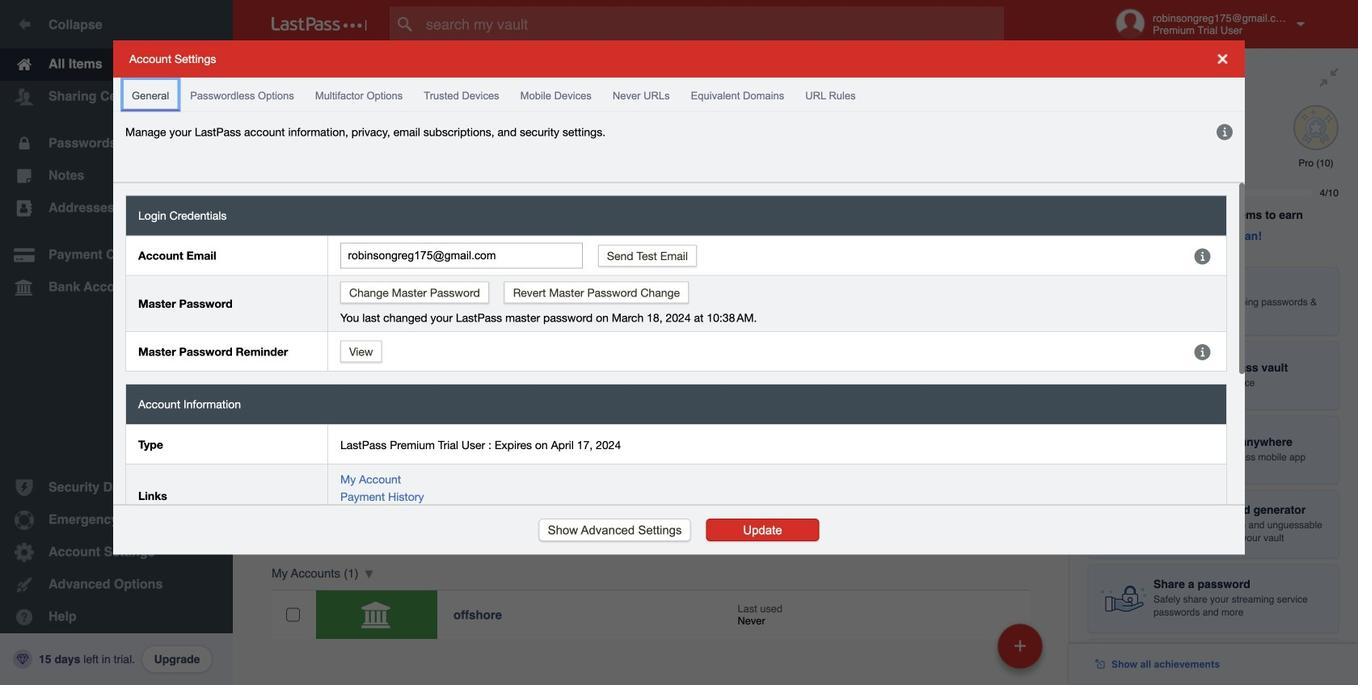 Task type: vqa. For each thing, say whether or not it's contained in the screenshot.
Main Navigation navigation
yes



Task type: describe. For each thing, give the bounding box(es) containing it.
search my vault text field
[[390, 6, 1036, 42]]

main navigation navigation
[[0, 0, 233, 686]]

new item image
[[1015, 641, 1026, 652]]



Task type: locate. For each thing, give the bounding box(es) containing it.
vault options navigation
[[233, 49, 1069, 97]]

new item navigation
[[992, 619, 1053, 686]]

Search search field
[[390, 6, 1036, 42]]

lastpass image
[[272, 17, 367, 32]]



